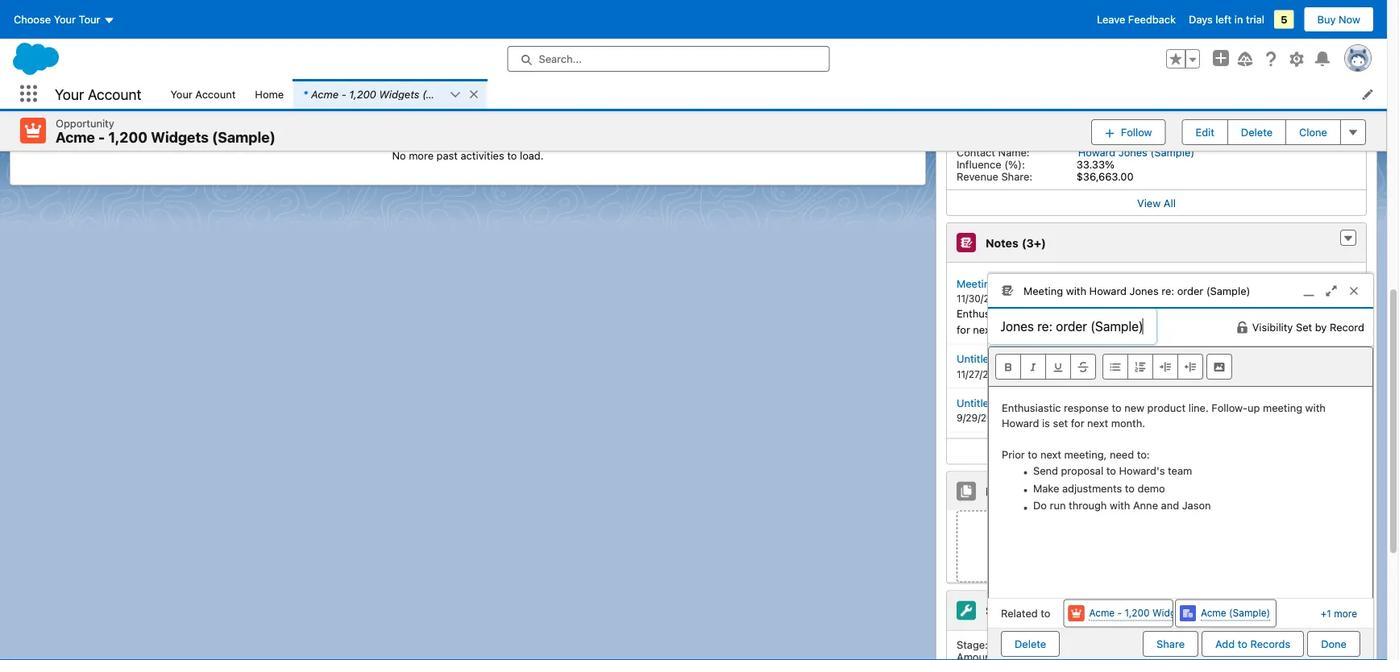 Task type: describe. For each thing, give the bounding box(es) containing it.
howard jones (sample) link down follow
[[1079, 146, 1195, 158]]

untitled inside meeting with howard jones re: order (sample) 11/30/2025, 3:06 pm by tim burton enthusiastic response to new product line. follow-up meeting with howard is set for next month. prior to next meeting, need to: send proposal to howard's team make adjustments to demo do run through with anne and jason untitled note 11/27/2023, 4:24 pm by tim burton
[[957, 353, 996, 365]]

- inside meeting with howard jones re: order (sample) dialog
[[1118, 608, 1123, 619]]

howard jones (sample) link for you logged a call with howard jones (sample)
[[176, 43, 293, 56]]

home
[[255, 88, 284, 100]]

order for meeting with howard jones re: order (sample) 11/30/2025, 3:06 pm by tim burton enthusiastic response to new product line. follow-up meeting with howard is set for next month. prior to next meeting, need to: send proposal to howard's team make adjustments to demo do run through with anne and jason untitled note 11/27/2023, 4:24 pm by tim burton
[[1111, 278, 1137, 290]]

(sample) inside meeting with howard jones re: order (sample) 11/30/2025, 3:06 pm by tim burton enthusiastic response to new product line. follow-up meeting with howard is set for next month. prior to next meeting, need to: send proposal to howard's team make adjustments to demo do run through with anne and jason untitled note 11/27/2023, 4:24 pm by tim burton
[[1140, 278, 1184, 290]]

9:00 am | sep 20
[[810, 69, 889, 80]]

0 horizontal spatial account
[[88, 85, 141, 103]]

send inside prior to next meeting, need to: send proposal to howard's team make adjustments to demo do run through with anne and jason
[[1034, 465, 1059, 477]]

proposal inside prior to next meeting, need to: send proposal to howard's team make adjustments to demo do run through with anne and jason
[[1062, 465, 1104, 477]]

view for notes element
[[1138, 446, 1161, 458]]

toolbar inside meeting with howard jones re: order (sample) dialog
[[990, 348, 1373, 387]]

call
[[90, 65, 109, 78]]

name: for howard
[[999, 146, 1030, 158]]

- down the jennifer
[[1076, 74, 1081, 87]]

anne inside meeting with howard jones re: order (sample) 11/30/2025, 3:06 pm by tim burton enthusiastic response to new product line. follow-up meeting with howard is set for next month. prior to next meeting, need to: send proposal to howard's team make adjustments to demo do run through with anne and jason untitled note 11/27/2023, 4:24 pm by tim burton
[[1192, 340, 1217, 352]]

do inside prior to next meeting, need to: send proposal to howard's team make adjustments to demo do run through with anne and jason
[[1034, 500, 1048, 512]]

invite for stamos
[[1115, 17, 1143, 30]]

widgets for acme - 1,200 widgets (sample) | opportunity
[[379, 88, 420, 100]]

meeting for meeting with howard jones re: order (sample)
[[1024, 285, 1064, 297]]

related to
[[1002, 608, 1051, 620]]

customer for jennifer
[[959, 17, 1010, 30]]

and inside prior to next meeting, need to: send proposal to howard's team make adjustments to demo do run through with anne and jason
[[1162, 500, 1180, 512]]

clone
[[1300, 126, 1328, 138]]

all for the campaign influence "element"
[[1164, 197, 1177, 209]]

1 vertical spatial tim
[[1067, 369, 1084, 380]]

view all for notes element
[[1138, 446, 1177, 458]]

view all link for notes element
[[948, 439, 1367, 465]]

you for you had a task
[[65, 5, 83, 17]]

through inside prior to next meeting, need to: send proposal to howard's team make adjustments to demo do run through with anne and jason
[[1069, 500, 1108, 512]]

(0)
[[1015, 485, 1032, 499]]

past
[[437, 150, 458, 162]]

first call (sample) link
[[64, 65, 159, 78]]

follow- inside meeting with howard jones re: order (sample) 11/30/2025, 3:06 pm by tim burton enthusiastic response to new product line. follow-up meeting with howard is set for next month. prior to next meeting, need to: send proposal to howard's team make adjustments to demo do run through with anne and jason untitled note 11/27/2023, 4:24 pm by tim burton
[[1167, 308, 1203, 320]]

enthusiastic inside meeting with howard jones re: order (sample) 11/30/2025, 3:06 pm by tim burton enthusiastic response to new product line. follow-up meeting with howard is set for next month. prior to next meeting, need to: send proposal to howard's team make adjustments to demo do run through with anne and jason untitled note 11/27/2023, 4:24 pm by tim burton
[[957, 308, 1017, 320]]

schedule
[[156, 24, 203, 38]]

2 email from the top
[[1084, 74, 1112, 87]]

need inside prior to next meeting, need to: send proposal to howard's team make adjustments to demo do run through with anne and jason
[[1110, 449, 1135, 461]]

opportunity acme - 1,200 widgets (sample)
[[56, 117, 276, 146]]

tim burton link for 11/30/2025, 3:06 pm
[[1068, 294, 1118, 305]]

called
[[64, 24, 96, 38]]

days left in trial
[[1190, 13, 1265, 25]]

tim burton link for 9/29/2023, 4:33 pm
[[1065, 413, 1116, 424]]

howard jones (sample) link for you had a task with howard jones (sample)
[[164, 124, 281, 137]]

you for you had an event with howard jones (sample)
[[65, 82, 83, 94]]

1 revenue share: from the top
[[957, 114, 1033, 126]]

stage
[[986, 605, 1019, 618]]

with inside you had an event with howard jones (sample)
[[152, 82, 172, 94]]

1 horizontal spatial |
[[851, 69, 854, 80]]

0 vertical spatial burton
[[1088, 294, 1118, 305]]

choose
[[14, 13, 51, 25]]

edit button
[[1183, 119, 1229, 145]]

follow button
[[1092, 119, 1167, 145]]

pm inside untitled note 9/29/2023, 4:33 pm by tim burton
[[1034, 413, 1049, 424]]

related
[[1002, 608, 1038, 620]]

5
[[1281, 13, 1288, 25]]

your account link
[[161, 79, 245, 109]]

all for notes element
[[1164, 446, 1177, 458]]

call
[[132, 42, 148, 54]]

0 horizontal spatial demo
[[206, 24, 236, 38]]

campaign influence element
[[947, 0, 1368, 217]]

clone button
[[1286, 119, 1342, 145]]

an
[[107, 82, 119, 94]]

(sample) inside opportunity acme - 1,200 widgets (sample)
[[212, 129, 276, 146]]

2 revenue from the top
[[957, 171, 999, 183]]

2 vertical spatial text default image
[[1237, 321, 1250, 334]]

share
[[1157, 638, 1185, 650]]

response inside enthusiastic response to new product line. follow-up meeting with howard is set for next month.
[[1065, 402, 1110, 414]]

no
[[392, 150, 406, 162]]

anne inside prior to next meeting, need to: send proposal to howard's team make adjustments to demo do run through with anne and jason
[[1134, 500, 1159, 512]]

days
[[1190, 13, 1214, 25]]

task image
[[36, 105, 56, 125]]

1 vertical spatial pm
[[1036, 369, 1051, 380]]

called howard to schedule demo (sample)
[[64, 24, 286, 38]]

add to records
[[1216, 638, 1291, 650]]

is inside enthusiastic response to new product line. follow-up meeting with howard is set for next month.
[[1043, 417, 1051, 429]]

activities
[[461, 150, 505, 162]]

0 horizontal spatial your account
[[55, 85, 141, 103]]

customer conference - email invite (sample) link for howard jones (sample)
[[959, 131, 1193, 145]]

logged
[[86, 42, 120, 54]]

sep 21
[[858, 29, 889, 40]]

3:06
[[1013, 294, 1034, 305]]

(3+) inside notes element
[[1022, 236, 1047, 250]]

records
[[1251, 638, 1291, 650]]

had for you had an event with howard jones (sample)
[[86, 82, 105, 94]]

search...
[[539, 53, 582, 65]]

jennifer stamos (sample) link
[[1079, 33, 1205, 45]]

follow
[[1122, 126, 1153, 138]]

name: for jennifer
[[999, 33, 1030, 45]]

contact name: for jennifer
[[957, 33, 1030, 45]]

meeting for meeting with howard jones re: order (sample) 11/30/2025, 3:06 pm by tim burton enthusiastic response to new product line. follow-up meeting with howard is set for next month. prior to next meeting, need to: send proposal to howard's team make adjustments to demo do run through with anne and jason untitled note 11/27/2023, 4:24 pm by tim burton
[[957, 278, 997, 290]]

next inside prior to next meeting, need to: send proposal to howard's team make adjustments to demo do run through with anne and jason
[[1041, 449, 1062, 461]]

first
[[64, 65, 87, 78]]

acme (sample) link
[[1202, 606, 1271, 621]]

howard jones (sample) link for you had an event with howard jones (sample)
[[177, 83, 293, 96]]

(sample) inside you had a task with howard jones (sample)
[[237, 124, 281, 136]]

no more past activities to load.
[[392, 150, 544, 162]]

re: for meeting with howard jones re: order (sample)
[[1162, 285, 1175, 297]]

11/30/2025,
[[957, 294, 1011, 305]]

re: for meeting with howard jones re: order (sample) 11/30/2025, 3:06 pm by tim burton enthusiastic response to new product line. follow-up meeting with howard is set for next month. prior to next meeting, need to: send proposal to howard's team make adjustments to demo do run through with anne and jason untitled note 11/27/2023, 4:24 pm by tim burton
[[1095, 278, 1108, 290]]

notes (3+)
[[986, 236, 1047, 250]]

set inside meeting with howard jones re: order (sample) 11/30/2025, 3:06 pm by tim burton enthusiastic response to new product line. follow-up meeting with howard is set for next month. prior to next meeting, need to: send proposal to howard's team make adjustments to demo do run through with anne and jason untitled note 11/27/2023, 4:24 pm by tim burton
[[1335, 308, 1351, 320]]

done button
[[1308, 632, 1361, 657]]

visibility set by record
[[1253, 321, 1365, 334]]

email: introduction (sample) link
[[64, 105, 211, 118]]

jones inside you had a task with howard jones (sample)
[[205, 124, 234, 136]]

- up the jennifer
[[1076, 17, 1081, 30]]

sep for sep 21
[[858, 29, 876, 40]]

(sample) inside you had an event with howard jones (sample)
[[249, 83, 293, 96]]

0 horizontal spatial text default image
[[450, 89, 461, 100]]

in
[[1235, 13, 1244, 25]]

set
[[1297, 321, 1313, 334]]

new inside enthusiastic response to new product line. follow-up meeting with howard is set for next month.
[[1125, 402, 1145, 414]]

had for you had a task
[[86, 5, 105, 17]]

1 share: from the top
[[1002, 114, 1033, 126]]

called howard to schedule demo (sample) link
[[64, 24, 286, 38]]

opportunity image
[[1069, 606, 1085, 622]]

response inside meeting with howard jones re: order (sample) 11/30/2025, 3:06 pm by tim burton enthusiastic response to new product line. follow-up meeting with howard is set for next month. prior to next meeting, need to: send proposal to howard's team make adjustments to demo do run through with anne and jason untitled note 11/27/2023, 4:24 pm by tim burton
[[1019, 308, 1064, 320]]

- inside opportunity acme - 1,200 widgets (sample)
[[98, 129, 105, 146]]

buy now button
[[1304, 6, 1375, 32]]

your up email:
[[55, 85, 84, 103]]

contact for howard jones (sample)
[[957, 146, 996, 158]]

sep 18
[[858, 109, 889, 121]]

history
[[1021, 605, 1062, 618]]

0 vertical spatial delete button
[[1228, 119, 1287, 145]]

acme - 1,200 widgets (sample) link
[[1090, 606, 1235, 621]]

done
[[1322, 638, 1348, 650]]

customer conference - email invite (sample) for jennifer stamos (sample)
[[959, 17, 1193, 30]]

by right 3:06
[[1055, 294, 1066, 305]]

through inside meeting with howard jones re: order (sample) 11/30/2025, 3:06 pm by tim burton enthusiastic response to new product line. follow-up meeting with howard is set for next month. prior to next meeting, need to: send proposal to howard's team make adjustments to demo do run through with anne and jason untitled note 11/27/2023, 4:24 pm by tim burton
[[1128, 340, 1166, 352]]

buy
[[1318, 13, 1337, 25]]

need inside meeting with howard jones re: order (sample) 11/30/2025, 3:06 pm by tim burton enthusiastic response to new product line. follow-up meeting with howard is set for next month. prior to next meeting, need to: send proposal to howard's team make adjustments to demo do run through with anne and jason untitled note 11/27/2023, 4:24 pm by tim burton
[[1143, 324, 1167, 336]]

up inside meeting with howard jones re: order (sample) 11/30/2025, 3:06 pm by tim burton enthusiastic response to new product line. follow-up meeting with howard is set for next month. prior to next meeting, need to: send proposal to howard's team make adjustments to demo do run through with anne and jason untitled note 11/27/2023, 4:24 pm by tim burton
[[1203, 308, 1216, 320]]

(%): for howard jones (sample)
[[1005, 158, 1026, 171]]

by right 4:24 at the bottom right
[[1053, 369, 1064, 380]]

email: introduction (sample)
[[64, 105, 211, 118]]

with inside prior to next meeting, need to: send proposal to howard's team make adjustments to demo do run through with anne and jason
[[1110, 500, 1131, 512]]

- left follow 'button'
[[1076, 131, 1081, 144]]

share button
[[1144, 632, 1199, 657]]

jennifer
[[1079, 33, 1118, 45]]

9:00
[[810, 69, 831, 80]]

notes
[[986, 236, 1019, 250]]

acme inside opportunity acme - 1,200 widgets (sample)
[[56, 129, 95, 146]]

2 influence (%): from the top
[[957, 102, 1026, 114]]

your account inside list
[[171, 88, 236, 100]]

event image
[[36, 65, 56, 84]]

0 vertical spatial text default image
[[469, 89, 480, 100]]

team inside prior to next meeting, need to: send proposal to howard's team make adjustments to demo do run through with anne and jason
[[1169, 465, 1193, 477]]

run inside prior to next meeting, need to: send proposal to howard's team make adjustments to demo do run through with anne and jason
[[1050, 500, 1066, 512]]

jones inside meeting with howard jones re: order (sample) 11/30/2025, 3:06 pm by tim burton enthusiastic response to new product line. follow-up meeting with howard is set for next month. prior to next meeting, need to: send proposal to howard's team make adjustments to demo do run through with anne and jason untitled note 11/27/2023, 4:24 pm by tim burton
[[1063, 278, 1093, 290]]

left
[[1216, 13, 1232, 25]]

to: inside prior to next meeting, need to: send proposal to howard's team make adjustments to demo do run through with anne and jason
[[1138, 449, 1151, 461]]

4:24
[[1012, 369, 1033, 380]]

4:33
[[1010, 413, 1032, 424]]

0 vertical spatial more
[[409, 150, 434, 162]]

by inside untitled note 9/29/2023, 4:33 pm by tim burton
[[1052, 413, 1063, 424]]

stage history (3+)
[[986, 605, 1090, 618]]

format body element
[[1103, 354, 1204, 380]]

next up format text 'element'
[[1073, 324, 1094, 336]]

logged call image
[[36, 25, 56, 44]]

first call (sample)
[[64, 65, 159, 78]]

(%): for jennifer stamos (sample)
[[1005, 45, 1026, 57]]

1 vertical spatial delete button
[[1002, 632, 1061, 657]]

files element
[[947, 472, 1368, 585]]

your inside your account link
[[171, 88, 193, 100]]

howard's inside prior to next meeting, need to: send proposal to howard's team make adjustments to demo do run through with anne and jason
[[1120, 465, 1166, 477]]

add to records button
[[1202, 632, 1305, 657]]

task for you had a task with howard jones (sample)
[[116, 122, 137, 134]]

2 customer from the top
[[959, 74, 1010, 87]]

influence (%): for jennifer stamos (sample)
[[957, 45, 1026, 57]]

introduction
[[98, 105, 161, 118]]

howard inside the campaign influence "element"
[[1079, 146, 1116, 158]]

1 $36,663.00 from the top
[[1077, 114, 1134, 126]]

33.33% for jennifer stamos (sample)
[[1077, 45, 1115, 57]]

adjustments inside prior to next meeting, need to: send proposal to howard's team make adjustments to demo do run through with anne and jason
[[1063, 482, 1123, 494]]

up inside enthusiastic response to new product line. follow-up meeting with howard is set for next month.
[[1248, 402, 1261, 414]]

to inside "button"
[[1238, 638, 1248, 650]]

20
[[877, 69, 889, 80]]

customer conference - email invite (sample) for howard jones (sample)
[[959, 131, 1193, 144]]

and inside meeting with howard jones re: order (sample) 11/30/2025, 3:06 pm by tim burton enthusiastic response to new product line. follow-up meeting with howard is set for next month. prior to next meeting, need to: send proposal to howard's team make adjustments to demo do run through with anne and jason untitled note 11/27/2023, 4:24 pm by tim burton
[[1220, 340, 1238, 352]]

visibility
[[1253, 321, 1294, 334]]

prior inside meeting with howard jones re: order (sample) 11/30/2025, 3:06 pm by tim burton enthusiastic response to new product line. follow-up meeting with howard is set for next month. prior to next meeting, need to: send proposal to howard's team make adjustments to demo do run through with anne and jason untitled note 11/27/2023, 4:24 pm by tim burton
[[1035, 324, 1058, 336]]

none text field inside meeting with howard jones re: order (sample) dialog
[[989, 309, 1157, 344]]

product inside meeting with howard jones re: order (sample) 11/30/2025, 3:06 pm by tim burton enthusiastic response to new product line. follow-up meeting with howard is set for next month. prior to next meeting, need to: send proposal to howard's team make adjustments to demo do run through with anne and jason untitled note 11/27/2023, 4:24 pm by tim burton
[[1103, 308, 1141, 320]]

list containing your account
[[161, 79, 1388, 109]]

tim inside untitled note 9/29/2023, 4:33 pm by tim burton
[[1065, 413, 1082, 424]]

meeting with howard jones re: order (sample) 11/30/2025, 3:06 pm by tim burton enthusiastic response to new product line. follow-up meeting with howard is set for next month. prior to next meeting, need to: send proposal to howard's team make adjustments to demo do run through with anne and jason untitled note 11/27/2023, 4:24 pm by tim burton
[[957, 278, 1351, 380]]

trial
[[1247, 13, 1265, 25]]

search... button
[[508, 46, 830, 72]]

files (0)
[[986, 485, 1032, 499]]

stamos
[[1121, 33, 1158, 45]]

acme inside "acme (sample)" link
[[1202, 608, 1227, 619]]

1 vertical spatial burton
[[1087, 369, 1117, 380]]

note inside meeting with howard jones re: order (sample) 11/30/2025, 3:06 pm by tim burton enthusiastic response to new product line. follow-up meeting with howard is set for next month. prior to next meeting, need to: send proposal to howard's team make adjustments to demo do run through with anne and jason untitled note 11/27/2023, 4:24 pm by tim burton
[[999, 353, 1022, 365]]

howard inside enthusiastic response to new product line. follow-up meeting with howard is set for next month.
[[1002, 417, 1040, 429]]

am
[[833, 69, 848, 80]]

leave
[[1098, 13, 1126, 25]]

howard jones (sample)
[[1079, 146, 1195, 158]]

+
[[1322, 608, 1328, 619]]

widgets inside acme - 1,200 widgets (sample) link
[[1153, 608, 1191, 619]]

jones inside meeting with howard jones re: order (sample) dialog
[[1130, 285, 1159, 297]]

| inside list item
[[469, 88, 473, 100]]



Task type: vqa. For each thing, say whether or not it's contained in the screenshot.
Format body element
yes



Task type: locate. For each thing, give the bounding box(es) containing it.
delete down related to
[[1015, 638, 1047, 650]]

1 vertical spatial $36,663.00
[[1077, 171, 1134, 183]]

acme right account image at the bottom right
[[1202, 608, 1227, 619]]

1 horizontal spatial up
[[1248, 402, 1261, 414]]

acme
[[311, 88, 339, 100], [56, 129, 95, 146], [1090, 608, 1115, 619], [1202, 608, 1227, 619]]

adjustments up 4:24 at the bottom right
[[986, 340, 1046, 352]]

meeting, down meeting with howard jones re: order (sample)
[[1097, 324, 1140, 336]]

a for you had a task
[[107, 5, 113, 17]]

your account down call on the top left
[[55, 85, 141, 103]]

3 influence (%): from the top
[[957, 158, 1026, 171]]

for down 11/30/2025,
[[957, 324, 971, 336]]

acme right *
[[311, 88, 339, 100]]

need down enthusiastic response to new product line. follow-up meeting with howard is set for next month.
[[1110, 449, 1135, 461]]

1 vertical spatial a
[[123, 42, 129, 54]]

prior inside prior to next meeting, need to: send proposal to howard's team make adjustments to demo do run through with anne and jason
[[1002, 449, 1026, 461]]

run inside meeting with howard jones re: order (sample) 11/30/2025, 3:06 pm by tim burton enthusiastic response to new product line. follow-up meeting with howard is set for next month. prior to next meeting, need to: send proposal to howard's team make adjustments to demo do run through with anne and jason untitled note 11/27/2023, 4:24 pm by tim burton
[[1109, 340, 1125, 352]]

all inside the campaign influence "element"
[[1164, 197, 1177, 209]]

1 vertical spatial text default image
[[1344, 233, 1355, 245]]

2 view all link from the top
[[948, 439, 1367, 465]]

1 horizontal spatial follow-
[[1212, 402, 1248, 414]]

1 vertical spatial meeting,
[[1065, 449, 1108, 461]]

share:
[[1002, 114, 1033, 126], [1002, 171, 1033, 183]]

burton inside untitled note 9/29/2023, 4:33 pm by tim burton
[[1085, 413, 1116, 424]]

by
[[1055, 294, 1066, 305], [1316, 321, 1328, 334], [1053, 369, 1064, 380], [1052, 413, 1063, 424]]

contact name: for howard
[[957, 146, 1030, 158]]

event
[[122, 82, 149, 94]]

demo inside meeting with howard jones re: order (sample) 11/30/2025, 3:06 pm by tim burton enthusiastic response to new product line. follow-up meeting with howard is set for next month. prior to next meeting, need to: send proposal to howard's team make adjustments to demo do run through with anne and jason untitled note 11/27/2023, 4:24 pm by tim burton
[[1062, 340, 1089, 352]]

pm
[[1037, 294, 1052, 305], [1036, 369, 1051, 380], [1034, 413, 1049, 424]]

send
[[1186, 324, 1211, 336], [1034, 465, 1059, 477]]

+ 1 more
[[1322, 608, 1358, 619]]

by right 4:33
[[1052, 413, 1063, 424]]

0 horizontal spatial proposal
[[1062, 465, 1104, 477]]

meeting
[[1218, 308, 1258, 320], [1264, 402, 1303, 414]]

tim burton link right 3:06
[[1068, 294, 1118, 305]]

proposal down untitled note 9/29/2023, 4:33 pm by tim burton
[[1062, 465, 1104, 477]]

line. down meeting with howard jones re: order (sample)
[[1144, 308, 1164, 320]]

meeting inside meeting with howard jones re: order (sample) 11/30/2025, 3:06 pm by tim burton enthusiastic response to new product line. follow-up meeting with howard is set for next month. prior to next meeting, need to: send proposal to howard's team make adjustments to demo do run through with anne and jason untitled note 11/27/2023, 4:24 pm by tim burton
[[957, 278, 997, 290]]

1 view all from the top
[[1138, 197, 1177, 209]]

Compose text text field
[[990, 387, 1373, 598]]

(3+) right the notes
[[1022, 236, 1047, 250]]

untitled inside untitled note 9/29/2023, 4:33 pm by tim burton
[[957, 397, 996, 409]]

new
[[1080, 308, 1100, 320], [1125, 402, 1145, 414]]

1,200 up share button
[[1125, 608, 1150, 619]]

0 vertical spatial month.
[[998, 324, 1032, 336]]

meeting inside enthusiastic response to new product line. follow-up meeting with howard is set for next month.
[[1264, 402, 1303, 414]]

$36,663.00 up follow
[[1077, 114, 1134, 126]]

meeting, inside meeting with howard jones re: order (sample) 11/30/2025, 3:06 pm by tim burton enthusiastic response to new product line. follow-up meeting with howard is set for next month. prior to next meeting, need to: send proposal to howard's team make adjustments to demo do run through with anne and jason untitled note 11/27/2023, 4:24 pm by tim burton
[[1097, 324, 1140, 336]]

line.
[[1144, 308, 1164, 320], [1189, 402, 1209, 414]]

your left tour
[[54, 13, 76, 25]]

sep for sep 18
[[858, 109, 875, 121]]

invite up howard jones (sample)
[[1115, 131, 1143, 144]]

33.33% down leave
[[1077, 45, 1115, 57]]

0 vertical spatial response
[[1019, 308, 1064, 320]]

with inside you logged a call with howard jones (sample)
[[151, 42, 172, 54]]

a down introduction
[[107, 122, 113, 134]]

home link
[[245, 79, 294, 109]]

make inside prior to next meeting, need to: send proposal to howard's team make adjustments to demo do run through with anne and jason
[[1034, 482, 1060, 494]]

line. inside meeting with howard jones re: order (sample) 11/30/2025, 3:06 pm by tim burton enthusiastic response to new product line. follow-up meeting with howard is set for next month. prior to next meeting, need to: send proposal to howard's team make adjustments to demo do run through with anne and jason untitled note 11/27/2023, 4:24 pm by tim burton
[[1144, 308, 1164, 320]]

sep
[[858, 29, 876, 40], [856, 69, 874, 80], [858, 109, 875, 121]]

2 influence from the top
[[957, 102, 1002, 114]]

2 you from the top
[[65, 42, 83, 54]]

jones inside the campaign influence "element"
[[1119, 146, 1148, 158]]

month. down 3:06
[[998, 324, 1032, 336]]

0 vertical spatial had
[[86, 5, 105, 17]]

1 vertical spatial meeting
[[1264, 402, 1303, 414]]

no more past activities to load. status
[[20, 150, 916, 162]]

1,200 for acme - 1,200 widgets (sample)
[[108, 129, 148, 146]]

view inside the campaign influence "element"
[[1138, 197, 1161, 209]]

1 horizontal spatial month.
[[1112, 417, 1146, 429]]

1 vertical spatial enthusiastic
[[1002, 402, 1062, 414]]

0 vertical spatial do
[[1092, 340, 1106, 352]]

1 horizontal spatial run
[[1109, 340, 1125, 352]]

next inside enthusiastic response to new product line. follow-up meeting with howard is set for next month.
[[1088, 417, 1109, 429]]

revenue share:
[[957, 114, 1033, 126], [957, 171, 1033, 183]]

for right 4:33
[[1072, 417, 1085, 429]]

your
[[54, 13, 76, 25], [55, 85, 84, 103], [171, 88, 193, 100]]

0 vertical spatial make
[[957, 340, 983, 352]]

(3+) inside stage history element
[[1066, 605, 1090, 618]]

text default image inside notes element
[[1344, 233, 1355, 245]]

delete for the bottom delete button
[[1015, 638, 1047, 650]]

untitled note 9/29/2023, 4:33 pm by tim burton
[[957, 397, 1116, 424]]

1 view from the top
[[1138, 197, 1161, 209]]

enthusiastic down 4:24 at the bottom right
[[1002, 402, 1062, 414]]

opportunity inside opportunity acme - 1,200 widgets (sample)
[[56, 117, 114, 129]]

prior down 4:33
[[1002, 449, 1026, 461]]

email for howard
[[1084, 131, 1112, 144]]

had down email:
[[86, 122, 105, 134]]

order inside meeting with howard jones re: order (sample) 11/30/2025, 3:06 pm by tim burton enthusiastic response to new product line. follow-up meeting with howard is set for next month. prior to next meeting, need to: send proposal to howard's team make adjustments to demo do run through with anne and jason untitled note 11/27/2023, 4:24 pm by tim burton
[[1111, 278, 1137, 290]]

0 vertical spatial up
[[1203, 308, 1216, 320]]

21
[[878, 29, 889, 40]]

more
[[409, 150, 434, 162], [1335, 608, 1358, 619]]

1 customer from the top
[[959, 17, 1010, 30]]

howard's inside meeting with howard jones re: order (sample) 11/30/2025, 3:06 pm by tim burton enthusiastic response to new product line. follow-up meeting with howard is set for next month. prior to next meeting, need to: send proposal to howard's team make adjustments to demo do run through with anne and jason untitled note 11/27/2023, 4:24 pm by tim burton
[[1271, 324, 1317, 336]]

email:
[[64, 105, 95, 118]]

acme right opportunity icon
[[1090, 608, 1115, 619]]

send up format body element
[[1186, 324, 1211, 336]]

invite for jones
[[1115, 131, 1143, 144]]

more right no
[[409, 150, 434, 162]]

1 influence (%): from the top
[[957, 45, 1026, 57]]

anne
[[1192, 340, 1217, 352], [1134, 500, 1159, 512]]

0 vertical spatial tim
[[1068, 294, 1085, 305]]

contact name:
[[957, 33, 1030, 45], [957, 146, 1030, 158]]

a left call
[[123, 42, 129, 54]]

2 conference from the top
[[1013, 74, 1073, 87]]

2 had from the top
[[86, 82, 105, 94]]

1 vertical spatial customer
[[959, 74, 1010, 87]]

demo up format text 'element'
[[1062, 340, 1089, 352]]

2 horizontal spatial widgets
[[1153, 608, 1191, 619]]

meeting,
[[1097, 324, 1140, 336], [1065, 449, 1108, 461]]

you inside you logged a call with howard jones (sample)
[[65, 42, 83, 54]]

0 horizontal spatial product
[[1103, 308, 1141, 320]]

0 vertical spatial share:
[[1002, 114, 1033, 126]]

group
[[1167, 49, 1201, 69]]

to:
[[1170, 324, 1183, 336], [1138, 449, 1151, 461]]

widgets inside opportunity acme - 1,200 widgets (sample)
[[151, 129, 209, 146]]

0 vertical spatial through
[[1128, 340, 1166, 352]]

2 customer conference - email invite (sample) link from the top
[[959, 74, 1193, 88]]

view for the campaign influence "element"
[[1138, 197, 1161, 209]]

proposal left the set
[[1213, 324, 1256, 336]]

add
[[1216, 638, 1236, 650]]

jason inside prior to next meeting, need to: send proposal to howard's team make adjustments to demo do run through with anne and jason
[[1183, 500, 1212, 512]]

name:
[[999, 33, 1030, 45], [999, 146, 1030, 158]]

jennifer stamos (sample)
[[1079, 33, 1205, 45]]

howard's left record
[[1271, 324, 1317, 336]]

3 had from the top
[[86, 122, 105, 134]]

for
[[957, 324, 971, 336], [1072, 417, 1085, 429]]

account inside your account link
[[195, 88, 236, 100]]

opportunity down "an"
[[56, 117, 114, 129]]

leave feedback
[[1098, 13, 1177, 25]]

all inside notes element
[[1164, 446, 1177, 458]]

record
[[1331, 321, 1365, 334]]

1 vertical spatial to:
[[1138, 449, 1151, 461]]

next up prior to next meeting, need to: send proposal to howard's team make adjustments to demo do run through with anne and jason
[[1088, 417, 1109, 429]]

conference for jennifer
[[1013, 17, 1073, 30]]

1 horizontal spatial your account
[[171, 88, 236, 100]]

buy now
[[1318, 13, 1361, 25]]

set
[[1335, 308, 1351, 320], [1054, 417, 1069, 429]]

view all down howard jones (sample)
[[1138, 197, 1177, 209]]

2 customer conference - email invite (sample) from the top
[[959, 74, 1193, 87]]

re: inside dialog
[[1162, 285, 1175, 297]]

view all inside notes element
[[1138, 446, 1177, 458]]

howard inside you had a task with howard jones (sample)
[[164, 124, 202, 136]]

view all
[[1138, 197, 1177, 209], [1138, 446, 1177, 458]]

a for you logged a call with howard jones (sample)
[[123, 42, 129, 54]]

1,200 down introduction
[[108, 129, 148, 146]]

(3+)
[[1022, 236, 1047, 250], [1066, 605, 1090, 618]]

1 horizontal spatial set
[[1335, 308, 1351, 320]]

you had a task
[[65, 5, 137, 17]]

month. inside enthusiastic response to new product line. follow-up meeting with howard is set for next month.
[[1112, 417, 1146, 429]]

1 horizontal spatial re:
[[1162, 285, 1175, 297]]

month. up prior to next meeting, need to: send proposal to howard's team make adjustments to demo do run through with anne and jason
[[1112, 417, 1146, 429]]

response down format text 'element'
[[1065, 402, 1110, 414]]

conference
[[1013, 17, 1073, 30], [1013, 74, 1073, 87], [1013, 131, 1073, 144]]

a
[[107, 5, 113, 17], [123, 42, 129, 54], [107, 122, 113, 134]]

contact for jennifer stamos (sample)
[[957, 33, 996, 45]]

you for you logged a call with howard jones (sample)
[[65, 42, 83, 54]]

1 all from the top
[[1164, 197, 1177, 209]]

you had a task with howard jones (sample)
[[65, 122, 281, 136]]

0 horizontal spatial howard's
[[1120, 465, 1166, 477]]

notes element
[[947, 223, 1368, 465]]

toolbar
[[990, 348, 1373, 387]]

2 vertical spatial pm
[[1034, 413, 1049, 424]]

burton up prior to next meeting, need to: send proposal to howard's team make adjustments to demo do run through with anne and jason
[[1085, 413, 1116, 424]]

2 vertical spatial invite
[[1115, 131, 1143, 144]]

1 vertical spatial revenue share:
[[957, 171, 1033, 183]]

0 horizontal spatial send
[[1034, 465, 1059, 477]]

0 horizontal spatial do
[[1034, 500, 1048, 512]]

enthusiastic
[[957, 308, 1017, 320], [1002, 402, 1062, 414]]

2 untitled from the top
[[957, 397, 996, 409]]

1 had from the top
[[86, 5, 105, 17]]

1 conference from the top
[[1013, 17, 1073, 30]]

4 you from the top
[[65, 122, 83, 134]]

sep left 18
[[858, 109, 875, 121]]

need up format body element
[[1143, 324, 1167, 336]]

task inside you had a task with howard jones (sample)
[[116, 122, 137, 134]]

files
[[986, 485, 1012, 499]]

2 contact name: from the top
[[957, 146, 1030, 158]]

(sample) inside you logged a call with howard jones (sample)
[[248, 43, 293, 55]]

0 horizontal spatial widgets
[[151, 129, 209, 146]]

pm right 4:24 at the bottom right
[[1036, 369, 1051, 380]]

1 vertical spatial all
[[1164, 446, 1177, 458]]

33.33% down follow 'button'
[[1077, 158, 1115, 171]]

- down introduction
[[98, 129, 105, 146]]

customer conference - email invite (sample) up howard jones (sample)
[[959, 131, 1193, 144]]

untitled up 9/29/2023,
[[957, 397, 996, 409]]

influence for howard jones (sample)
[[957, 158, 1002, 171]]

1 horizontal spatial delete
[[1242, 126, 1273, 138]]

0 vertical spatial and
[[1220, 340, 1238, 352]]

view inside notes element
[[1138, 446, 1161, 458]]

delete right edit
[[1242, 126, 1273, 138]]

delete for top delete button
[[1242, 126, 1273, 138]]

3 influence from the top
[[957, 158, 1002, 171]]

had down call on the top left
[[86, 82, 105, 94]]

0 vertical spatial enthusiastic
[[957, 308, 1017, 320]]

| right the am
[[851, 69, 854, 80]]

view down enthusiastic response to new product line. follow-up meeting with howard is set for next month.
[[1138, 446, 1161, 458]]

prior
[[1035, 324, 1058, 336], [1002, 449, 1026, 461]]

new down format body element
[[1125, 402, 1145, 414]]

1 contact name: from the top
[[957, 33, 1030, 45]]

meeting up 11/30/2025,
[[957, 278, 997, 290]]

3 customer conference - email invite (sample) link from the top
[[959, 131, 1193, 145]]

stage history element
[[947, 591, 1368, 660]]

0 horizontal spatial anne
[[1134, 500, 1159, 512]]

customer conference - email invite (sample) link up the jennifer
[[959, 17, 1193, 31]]

3 customer conference - email invite (sample) from the top
[[959, 131, 1193, 144]]

1 horizontal spatial for
[[1072, 417, 1085, 429]]

2 revenue share: from the top
[[957, 171, 1033, 183]]

note up 4:33
[[999, 397, 1022, 409]]

1 customer conference - email invite (sample) from the top
[[959, 17, 1193, 30]]

acme inside acme - 1,200 widgets (sample) link
[[1090, 608, 1115, 619]]

acme down email:
[[56, 129, 95, 146]]

by right the set
[[1316, 321, 1328, 334]]

1,200 for acme - 1,200 widgets (sample) | opportunity
[[349, 88, 376, 100]]

tim burton link up untitled note 9/29/2023, 4:33 pm by tim burton
[[1067, 369, 1117, 380]]

opportunity up activities
[[476, 88, 535, 100]]

customer conference - email invite (sample) link for jennifer stamos (sample)
[[959, 17, 1193, 31]]

for inside meeting with howard jones re: order (sample) 11/30/2025, 3:06 pm by tim burton enthusiastic response to new product line. follow-up meeting with howard is set for next month. prior to next meeting, need to: send proposal to howard's team make adjustments to demo do run through with anne and jason untitled note 11/27/2023, 4:24 pm by tim burton
[[957, 324, 971, 336]]

you down called
[[65, 42, 83, 54]]

adjustments inside meeting with howard jones re: order (sample) 11/30/2025, 3:06 pm by tim burton enthusiastic response to new product line. follow-up meeting with howard is set for next month. prior to next meeting, need to: send proposal to howard's team make adjustments to demo do run through with anne and jason untitled note 11/27/2023, 4:24 pm by tim burton
[[986, 340, 1046, 352]]

1 vertical spatial sep
[[856, 69, 874, 80]]

your account up you had a task with howard jones (sample)
[[171, 88, 236, 100]]

had for you had a task with howard jones (sample)
[[86, 122, 105, 134]]

0 vertical spatial pm
[[1037, 294, 1052, 305]]

prior to next meeting, need to: send proposal to howard's team make adjustments to demo do run through with anne and jason
[[1002, 449, 1212, 512]]

you inside you had a task with howard jones (sample)
[[65, 122, 83, 134]]

2 vertical spatial customer
[[959, 131, 1010, 144]]

0 vertical spatial revenue
[[957, 114, 999, 126]]

1 (%): from the top
[[1005, 45, 1026, 57]]

list item containing *
[[294, 79, 535, 109]]

2 invite from the top
[[1115, 74, 1143, 87]]

1 invite from the top
[[1115, 17, 1143, 30]]

opportunity inside list item
[[476, 88, 535, 100]]

email for jennifer
[[1084, 17, 1112, 30]]

1 horizontal spatial make
[[1034, 482, 1060, 494]]

0 horizontal spatial team
[[1169, 465, 1193, 477]]

1 note from the top
[[999, 353, 1022, 365]]

make inside meeting with howard jones re: order (sample) 11/30/2025, 3:06 pm by tim burton enthusiastic response to new product line. follow-up meeting with howard is set for next month. prior to next meeting, need to: send proposal to howard's team make adjustments to demo do run through with anne and jason untitled note 11/27/2023, 4:24 pm by tim burton
[[957, 340, 983, 352]]

(sample)
[[1146, 17, 1193, 30], [239, 24, 286, 38], [1161, 33, 1205, 45], [248, 43, 293, 55], [112, 65, 159, 78], [1146, 74, 1193, 87], [249, 83, 293, 96], [423, 88, 467, 100], [164, 105, 211, 118], [237, 124, 281, 136], [212, 129, 276, 146], [1146, 131, 1193, 144], [1151, 146, 1195, 158], [1140, 278, 1184, 290], [1207, 285, 1251, 297], [1193, 608, 1235, 619], [1230, 608, 1271, 619]]

enthusiastic response to new product line. follow-up meeting with howard is set for next month.
[[1002, 402, 1329, 429]]

you for you had a task with howard jones (sample)
[[65, 122, 83, 134]]

demo inside prior to next meeting, need to: send proposal to howard's team make adjustments to demo do run through with anne and jason
[[1138, 482, 1166, 494]]

contact
[[957, 33, 996, 45], [957, 146, 996, 158]]

team down enthusiastic response to new product line. follow-up meeting with howard is set for next month.
[[1169, 465, 1193, 477]]

- inside list item
[[342, 88, 347, 100]]

set up record
[[1335, 308, 1351, 320]]

3 (%): from the top
[[1005, 158, 1026, 171]]

text default image right 1
[[1344, 602, 1355, 613]]

1,200 inside acme - 1,200 widgets (sample) link
[[1125, 608, 1150, 619]]

delete status
[[1002, 632, 1144, 657]]

2 vertical spatial sep
[[858, 109, 875, 121]]

0 horizontal spatial (3+)
[[1022, 236, 1047, 250]]

widgets up no
[[379, 88, 420, 100]]

note
[[999, 353, 1022, 365], [999, 397, 1022, 409]]

9/29/2023,
[[957, 413, 1008, 424]]

2 name: from the top
[[999, 146, 1030, 158]]

burton
[[1088, 294, 1118, 305], [1087, 369, 1117, 380], [1085, 413, 1116, 424]]

order for meeting with howard jones re: order (sample)
[[1178, 285, 1204, 297]]

1 vertical spatial prior
[[1002, 449, 1026, 461]]

0 vertical spatial send
[[1186, 324, 1211, 336]]

1 vertical spatial tim burton link
[[1067, 369, 1117, 380]]

to: inside meeting with howard jones re: order (sample) 11/30/2025, 3:06 pm by tim burton enthusiastic response to new product line. follow-up meeting with howard is set for next month. prior to next meeting, need to: send proposal to howard's team make adjustments to demo do run through with anne and jason untitled note 11/27/2023, 4:24 pm by tim burton
[[1170, 324, 1183, 336]]

3 customer from the top
[[959, 131, 1010, 144]]

account image
[[1181, 606, 1197, 622]]

note up 4:24 at the bottom right
[[999, 353, 1022, 365]]

is up record
[[1325, 308, 1333, 320]]

2 horizontal spatial 1,200
[[1125, 608, 1150, 619]]

0 vertical spatial prior
[[1035, 324, 1058, 336]]

howard inside you had an event with howard jones (sample)
[[177, 83, 214, 96]]

had
[[86, 5, 105, 17], [86, 82, 105, 94], [86, 122, 105, 134]]

1 33.33% from the top
[[1077, 45, 1115, 57]]

1 vertical spatial had
[[86, 82, 105, 94]]

3 33.33% from the top
[[1077, 158, 1115, 171]]

customer conference - email invite (sample) link
[[959, 17, 1193, 31], [959, 74, 1193, 88], [959, 131, 1193, 145]]

2 vertical spatial 1,200
[[1125, 608, 1150, 619]]

0 vertical spatial meeting
[[1218, 308, 1258, 320]]

text default image inside stage history element
[[1344, 602, 1355, 613]]

customer conference - email invite (sample) link down the jennifer
[[959, 74, 1193, 88]]

2 vertical spatial had
[[86, 122, 105, 134]]

text default image
[[450, 89, 461, 100], [1344, 602, 1355, 613]]

0 vertical spatial tim burton link
[[1068, 294, 1118, 305]]

customer
[[959, 17, 1010, 30], [959, 74, 1010, 87], [959, 131, 1010, 144]]

33.33% for howard jones (sample)
[[1077, 158, 1115, 171]]

0 vertical spatial contact name:
[[957, 33, 1030, 45]]

load.
[[520, 150, 544, 162]]

task right tour
[[116, 5, 137, 17]]

1,200
[[349, 88, 376, 100], [108, 129, 148, 146], [1125, 608, 1150, 619]]

1 horizontal spatial prior
[[1035, 324, 1058, 336]]

3 you from the top
[[65, 82, 83, 94]]

stage:
[[957, 640, 989, 652]]

1 untitled from the top
[[957, 353, 996, 365]]

invite up the stamos
[[1115, 17, 1143, 30]]

meeting with howard jones re: order (sample) dialog
[[988, 273, 1375, 660]]

with
[[151, 42, 172, 54], [152, 82, 172, 94], [139, 122, 160, 134], [1000, 278, 1020, 290], [1067, 285, 1087, 297], [1261, 308, 1281, 320], [1169, 340, 1189, 352], [1306, 402, 1327, 414], [1110, 500, 1131, 512]]

0 vertical spatial set
[[1335, 308, 1351, 320]]

you up called
[[65, 5, 83, 17]]

now
[[1340, 13, 1361, 25]]

meeting inside dialog
[[1024, 285, 1064, 297]]

view all link down howard jones (sample)
[[948, 190, 1367, 216]]

1 horizontal spatial opportunity
[[476, 88, 535, 100]]

meeting inside meeting with howard jones re: order (sample) 11/30/2025, 3:06 pm by tim burton enthusiastic response to new product line. follow-up meeting with howard is set for next month. prior to next meeting, need to: send proposal to howard's team make adjustments to demo do run through with anne and jason untitled note 11/27/2023, 4:24 pm by tim burton
[[1218, 308, 1258, 320]]

None text field
[[989, 309, 1157, 344]]

1 revenue from the top
[[957, 114, 999, 126]]

a for you had a task with howard jones (sample)
[[107, 122, 113, 134]]

widgets
[[379, 88, 420, 100], [151, 129, 209, 146], [1153, 608, 1191, 619]]

0 vertical spatial invite
[[1115, 17, 1143, 30]]

2 task from the top
[[116, 122, 137, 134]]

0 horizontal spatial response
[[1019, 308, 1064, 320]]

re: inside meeting with howard jones re: order (sample) 11/30/2025, 3:06 pm by tim burton enthusiastic response to new product line. follow-up meeting with howard is set for next month. prior to next meeting, need to: send proposal to howard's team make adjustments to demo do run through with anne and jason untitled note 11/27/2023, 4:24 pm by tim burton
[[1095, 278, 1108, 290]]

new inside meeting with howard jones re: order (sample) 11/30/2025, 3:06 pm by tim burton enthusiastic response to new product line. follow-up meeting with howard is set for next month. prior to next meeting, need to: send proposal to howard's team make adjustments to demo do run through with anne and jason untitled note 11/27/2023, 4:24 pm by tim burton
[[1080, 308, 1100, 320]]

influence
[[957, 45, 1002, 57], [957, 102, 1002, 114], [957, 158, 1002, 171]]

widgets for acme - 1,200 widgets (sample)
[[151, 129, 209, 146]]

influence (%): for howard jones (sample)
[[957, 158, 1026, 171]]

you down first
[[65, 82, 83, 94]]

0 horizontal spatial delete
[[1015, 638, 1047, 650]]

set right 4:33
[[1054, 417, 1069, 429]]

-
[[1076, 17, 1081, 30], [1076, 74, 1081, 87], [342, 88, 347, 100], [98, 129, 105, 146], [1076, 131, 1081, 144], [1118, 608, 1123, 619]]

1 vertical spatial untitled
[[957, 397, 996, 409]]

account down the first call (sample) link
[[88, 85, 141, 103]]

influence for jennifer stamos (sample)
[[957, 45, 1002, 57]]

acme (sample)
[[1202, 608, 1271, 619]]

3 conference from the top
[[1013, 131, 1073, 144]]

*
[[303, 88, 308, 100]]

1 vertical spatial 1,200
[[108, 129, 148, 146]]

1 vertical spatial customer conference - email invite (sample) link
[[959, 74, 1193, 88]]

1 vertical spatial anne
[[1134, 500, 1159, 512]]

howard
[[99, 24, 139, 38], [176, 43, 213, 55], [177, 83, 214, 96], [164, 124, 202, 136], [1079, 146, 1116, 158], [1023, 278, 1060, 290], [1090, 285, 1127, 297], [1284, 308, 1322, 320], [1002, 417, 1040, 429]]

to: down enthusiastic response to new product line. follow-up meeting with howard is set for next month.
[[1138, 449, 1151, 461]]

0 horizontal spatial through
[[1069, 500, 1108, 512]]

new down meeting with howard jones re: order (sample)
[[1080, 308, 1100, 320]]

1 vertical spatial proposal
[[1062, 465, 1104, 477]]

month. inside meeting with howard jones re: order (sample) 11/30/2025, 3:06 pm by tim burton enthusiastic response to new product line. follow-up meeting with howard is set for next month. prior to next meeting, need to: send proposal to howard's team make adjustments to demo do run through with anne and jason untitled note 11/27/2023, 4:24 pm by tim burton
[[998, 324, 1032, 336]]

more inside meeting with howard jones re: order (sample) dialog
[[1335, 608, 1358, 619]]

choose your tour
[[14, 13, 100, 25]]

1 horizontal spatial need
[[1143, 324, 1167, 336]]

1 contact from the top
[[957, 33, 996, 45]]

1 horizontal spatial is
[[1325, 308, 1333, 320]]

1 vertical spatial send
[[1034, 465, 1059, 477]]

with inside you had a task with howard jones (sample)
[[139, 122, 160, 134]]

meeting with howard jones re: order (sample)
[[1024, 285, 1251, 297]]

2 contact from the top
[[957, 146, 996, 158]]

1 influence from the top
[[957, 45, 1002, 57]]

choose your tour button
[[13, 6, 116, 32]]

2 vertical spatial tim
[[1065, 413, 1082, 424]]

jason inside meeting with howard jones re: order (sample) 11/30/2025, 3:06 pm by tim burton enthusiastic response to new product line. follow-up meeting with howard is set for next month. prior to next meeting, need to: send proposal to howard's team make adjustments to demo do run through with anne and jason untitled note 11/27/2023, 4:24 pm by tim burton
[[1241, 340, 1270, 352]]

your account
[[55, 85, 141, 103], [171, 88, 236, 100]]

acme - 1,200 widgets (sample)
[[1090, 608, 1235, 619]]

widgets up share button
[[1153, 608, 1191, 619]]

view all link for the campaign influence "element"
[[948, 190, 1367, 216]]

proposal inside meeting with howard jones re: order (sample) 11/30/2025, 3:06 pm by tim burton enthusiastic response to new product line. follow-up meeting with howard is set for next month. prior to next meeting, need to: send proposal to howard's team make adjustments to demo do run through with anne and jason untitled note 11/27/2023, 4:24 pm by tim burton
[[1213, 324, 1256, 336]]

your inside the choose your tour popup button
[[54, 13, 76, 25]]

line. inside enthusiastic response to new product line. follow-up meeting with howard is set for next month.
[[1189, 402, 1209, 414]]

0 vertical spatial demo
[[206, 24, 236, 38]]

make right (0)
[[1034, 482, 1060, 494]]

opportunity
[[476, 88, 535, 100], [56, 117, 114, 129]]

0 vertical spatial revenue share:
[[957, 114, 1033, 126]]

list item
[[294, 79, 535, 109]]

2 vertical spatial influence
[[957, 158, 1002, 171]]

2 share: from the top
[[1002, 171, 1033, 183]]

run
[[1109, 340, 1125, 352], [1050, 500, 1066, 512]]

2 vertical spatial 33.33%
[[1077, 158, 1115, 171]]

send inside meeting with howard jones re: order (sample) 11/30/2025, 3:06 pm by tim burton enthusiastic response to new product line. follow-up meeting with howard is set for next month. prior to next meeting, need to: send proposal to howard's team make adjustments to demo do run through with anne and jason untitled note 11/27/2023, 4:24 pm by tim burton
[[1186, 324, 1211, 336]]

for inside enthusiastic response to new product line. follow-up meeting with howard is set for next month.
[[1072, 417, 1085, 429]]

order inside dialog
[[1178, 285, 1204, 297]]

2 view from the top
[[1138, 446, 1161, 458]]

1 vertical spatial run
[[1050, 500, 1066, 512]]

account
[[88, 85, 141, 103], [195, 88, 236, 100]]

burton right 3:06
[[1088, 294, 1118, 305]]

2 note from the top
[[999, 397, 1022, 409]]

list
[[161, 79, 1388, 109]]

make up 11/27/2023,
[[957, 340, 983, 352]]

1 task from the top
[[116, 5, 137, 17]]

pm right 4:33
[[1034, 413, 1049, 424]]

text default image
[[469, 89, 480, 100], [1344, 233, 1355, 245], [1237, 321, 1250, 334]]

delete inside 'status'
[[1015, 638, 1047, 650]]

pm right 3:06
[[1037, 294, 1052, 305]]

to inside enthusiastic response to new product line. follow-up meeting with howard is set for next month.
[[1112, 402, 1122, 414]]

1 horizontal spatial do
[[1092, 340, 1106, 352]]

a right tour
[[107, 5, 113, 17]]

3 invite from the top
[[1115, 131, 1143, 144]]

account left home
[[195, 88, 236, 100]]

0 horizontal spatial order
[[1111, 278, 1137, 290]]

2 $36,663.00 from the top
[[1077, 171, 1134, 183]]

tim burton link for 11/27/2023, 4:24 pm
[[1067, 369, 1117, 380]]

product inside enthusiastic response to new product line. follow-up meeting with howard is set for next month.
[[1148, 402, 1186, 414]]

2 view all from the top
[[1138, 446, 1177, 458]]

0 vertical spatial meeting,
[[1097, 324, 1140, 336]]

1 vertical spatial product
[[1148, 402, 1186, 414]]

is inside meeting with howard jones re: order (sample) 11/30/2025, 3:06 pm by tim burton enthusiastic response to new product line. follow-up meeting with howard is set for next month. prior to next meeting, need to: send proposal to howard's team make adjustments to demo do run through with anne and jason untitled note 11/27/2023, 4:24 pm by tim burton
[[1325, 308, 1333, 320]]

untitled up 11/27/2023,
[[957, 353, 996, 365]]

18
[[878, 109, 889, 121]]

1 customer conference - email invite (sample) link from the top
[[959, 17, 1193, 31]]

next down 11/30/2025,
[[974, 324, 995, 336]]

0 horizontal spatial |
[[469, 88, 473, 100]]

by inside meeting with howard jones re: order (sample) dialog
[[1316, 321, 1328, 334]]

through
[[1128, 340, 1166, 352], [1069, 500, 1108, 512]]

1 name: from the top
[[999, 33, 1030, 45]]

0 horizontal spatial run
[[1050, 500, 1066, 512]]

1 vertical spatial follow-
[[1212, 402, 1248, 414]]

all down howard jones (sample)
[[1164, 197, 1177, 209]]

you logged a call with howard jones (sample)
[[65, 42, 293, 55]]

1 email from the top
[[1084, 17, 1112, 30]]

1 vertical spatial is
[[1043, 417, 1051, 429]]

text default image up past
[[450, 89, 461, 100]]

0 vertical spatial view all link
[[948, 190, 1367, 216]]

jones inside you had an event with howard jones (sample)
[[217, 83, 246, 96]]

1 you from the top
[[65, 5, 83, 17]]

0 horizontal spatial adjustments
[[986, 340, 1046, 352]]

invite
[[1115, 17, 1143, 30], [1115, 74, 1143, 87], [1115, 131, 1143, 144]]

team right the set
[[1320, 324, 1345, 336]]

1 vertical spatial make
[[1034, 482, 1060, 494]]

2 vertical spatial burton
[[1085, 413, 1116, 424]]

leave feedback link
[[1098, 13, 1177, 25]]

send down untitled note 9/29/2023, 4:33 pm by tim burton
[[1034, 465, 1059, 477]]

do inside meeting with howard jones re: order (sample) 11/30/2025, 3:06 pm by tim burton enthusiastic response to new product line. follow-up meeting with howard is set for next month. prior to next meeting, need to: send proposal to howard's team make adjustments to demo do run through with anne and jason untitled note 11/27/2023, 4:24 pm by tim burton
[[1092, 340, 1106, 352]]

3 email from the top
[[1084, 131, 1112, 144]]

2 (%): from the top
[[1005, 102, 1026, 114]]

had inside you had a task with howard jones (sample)
[[86, 122, 105, 134]]

11/27/2023,
[[957, 369, 1010, 380]]

view all for the campaign influence "element"
[[1138, 197, 1177, 209]]

jones inside you logged a call with howard jones (sample)
[[216, 43, 245, 55]]

customer conference - email invite (sample) down the jennifer
[[959, 74, 1193, 87]]

(3+) up delete 'status'
[[1066, 605, 1090, 618]]

(sample) inside list item
[[423, 88, 467, 100]]

2 all from the top
[[1164, 446, 1177, 458]]

conference for howard
[[1013, 131, 1073, 144]]

format text element
[[996, 354, 1097, 380]]

more right 1
[[1335, 608, 1358, 619]]

meeting, down untitled note 9/29/2023, 4:33 pm by tim burton
[[1065, 449, 1108, 461]]

task for you had a task
[[116, 5, 137, 17]]

task down introduction
[[116, 122, 137, 134]]

2 33.33% from the top
[[1077, 102, 1115, 114]]

howard inside you logged a call with howard jones (sample)
[[176, 43, 213, 55]]

with inside enthusiastic response to new product line. follow-up meeting with howard is set for next month.
[[1306, 402, 1327, 414]]

untitled
[[957, 353, 996, 365], [957, 397, 996, 409]]

0 horizontal spatial line.
[[1144, 308, 1164, 320]]

0 vertical spatial opportunity
[[476, 88, 535, 100]]

note inside untitled note 9/29/2023, 4:33 pm by tim burton
[[999, 397, 1022, 409]]

opportunity image
[[20, 118, 46, 144]]

tim right 3:06
[[1068, 294, 1085, 305]]

1 vertical spatial influence (%):
[[957, 102, 1026, 114]]

a inside you had a task with howard jones (sample)
[[107, 122, 113, 134]]

1 view all link from the top
[[948, 190, 1367, 216]]

0 horizontal spatial prior
[[1002, 449, 1026, 461]]

1 vertical spatial view
[[1138, 446, 1161, 458]]

customer for howard
[[959, 131, 1010, 144]]

0 horizontal spatial is
[[1043, 417, 1051, 429]]

view all link inside notes element
[[948, 439, 1367, 465]]

1
[[1328, 608, 1332, 619]]



